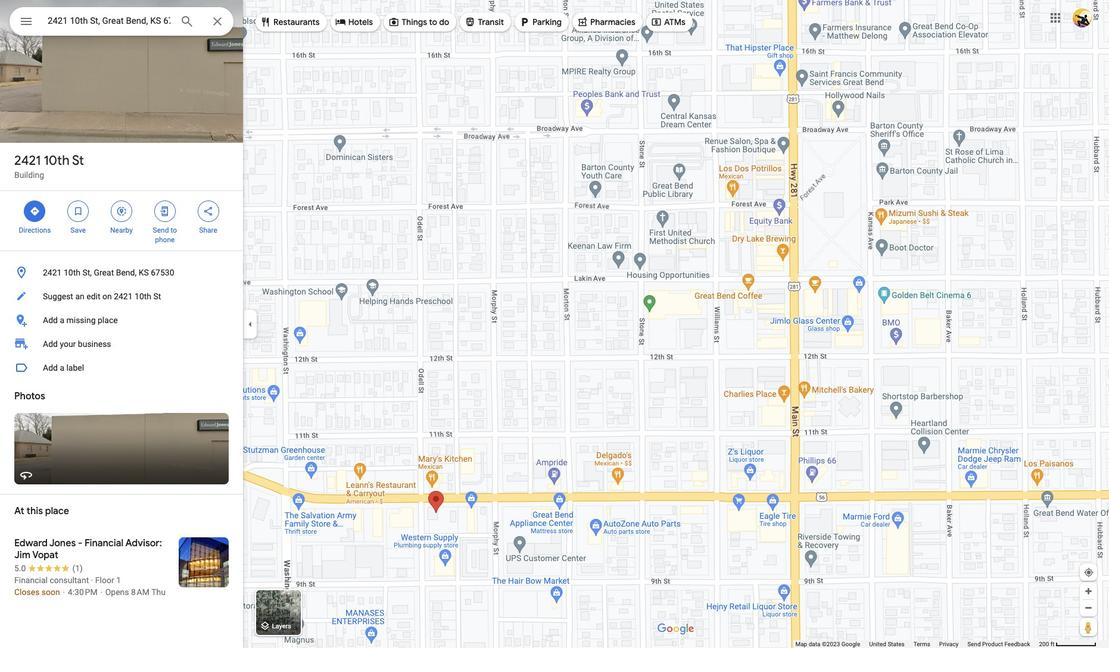 Task type: vqa. For each thing, say whether or not it's contained in the screenshot.
third Flight number F8 800 text field from the top of the page
no



Task type: locate. For each thing, give the bounding box(es) containing it.
st inside "button"
[[153, 292, 161, 301]]

1 a from the top
[[60, 316, 64, 325]]

send up phone
[[153, 226, 169, 235]]

at
[[14, 506, 24, 518]]

1 vertical spatial place
[[45, 506, 69, 518]]

united states button
[[869, 641, 905, 649]]

soon
[[42, 588, 60, 597]]

1 horizontal spatial to
[[429, 17, 437, 27]]

0 vertical spatial 2421
[[14, 152, 41, 169]]

2421
[[14, 152, 41, 169], [43, 268, 62, 278], [114, 292, 133, 301]]

1 horizontal spatial send
[[967, 641, 981, 648]]

a left missing
[[60, 316, 64, 325]]

2 a from the top
[[60, 363, 64, 373]]

collapse side panel image
[[244, 318, 257, 331]]

1 ⋅ from the left
[[62, 588, 66, 597]]

footer
[[795, 641, 1039, 649]]

0 vertical spatial place
[[98, 316, 118, 325]]

1 horizontal spatial st
[[153, 292, 161, 301]]

send inside send to phone
[[153, 226, 169, 235]]

restaurants
[[273, 17, 320, 27]]

0 horizontal spatial ⋅
[[62, 588, 66, 597]]

⋅ down floor
[[100, 588, 103, 597]]

thu
[[151, 588, 166, 597]]

2 vertical spatial add
[[43, 363, 58, 373]]

2 vertical spatial 2421
[[114, 292, 133, 301]]

financial
[[85, 538, 123, 550], [14, 576, 48, 586]]

do
[[439, 17, 449, 27]]

2421 up suggest
[[43, 268, 62, 278]]

add
[[43, 316, 58, 325], [43, 340, 58, 349], [43, 363, 58, 373]]

0 vertical spatial to
[[429, 17, 437, 27]]

zoom out image
[[1084, 604, 1093, 613]]

financial right - at the bottom
[[85, 538, 123, 550]]

10th down ks
[[135, 292, 151, 301]]

to left do at top left
[[429, 17, 437, 27]]

google
[[841, 641, 860, 648]]

add down suggest
[[43, 316, 58, 325]]

great
[[94, 268, 114, 278]]

67530
[[151, 268, 174, 278]]

st down 67530
[[153, 292, 161, 301]]

10th for st,
[[64, 268, 80, 278]]

a for missing
[[60, 316, 64, 325]]

layers
[[272, 623, 291, 631]]

200
[[1039, 641, 1049, 648]]

send product feedback button
[[967, 641, 1030, 649]]

feedback
[[1004, 641, 1030, 648]]

a
[[60, 316, 64, 325], [60, 363, 64, 373]]

0 horizontal spatial st
[[72, 152, 84, 169]]

atms
[[664, 17, 685, 27]]

2 add from the top
[[43, 340, 58, 349]]

1 vertical spatial a
[[60, 363, 64, 373]]

5.0
[[14, 564, 26, 574]]

st
[[72, 152, 84, 169], [153, 292, 161, 301]]

add left your
[[43, 340, 58, 349]]

 atms
[[651, 15, 685, 29]]

share
[[199, 226, 217, 235]]

bend,
[[116, 268, 137, 278]]

4:30 pm
[[68, 588, 97, 597]]

zoom in image
[[1084, 587, 1093, 596]]

financial up the "closes"
[[14, 576, 48, 586]]

1 horizontal spatial financial
[[85, 538, 123, 550]]

1 horizontal spatial ⋅
[[100, 588, 103, 597]]

place
[[98, 316, 118, 325], [45, 506, 69, 518]]

floor
[[95, 576, 114, 586]]

2 vertical spatial 10th
[[135, 292, 151, 301]]

0 horizontal spatial to
[[171, 226, 177, 235]]

privacy
[[939, 641, 958, 648]]

None field
[[48, 14, 170, 28]]

building
[[14, 170, 44, 180]]

0 horizontal spatial send
[[153, 226, 169, 235]]

suggest an edit on 2421 10th st
[[43, 292, 161, 301]]

1 horizontal spatial place
[[98, 316, 118, 325]]

10th inside "button"
[[135, 292, 151, 301]]

states
[[888, 641, 905, 648]]

footer containing map data ©2023 google
[[795, 641, 1039, 649]]

a for label
[[60, 363, 64, 373]]

a left label
[[60, 363, 64, 373]]

10th left the st,
[[64, 268, 80, 278]]

10th
[[44, 152, 69, 169], [64, 268, 80, 278], [135, 292, 151, 301]]

nearby
[[110, 226, 133, 235]]

5.0 stars 1 reviews image
[[14, 563, 83, 575]]

things
[[402, 17, 427, 27]]

2421 inside button
[[43, 268, 62, 278]]

pharmacies
[[590, 17, 635, 27]]

edward
[[14, 538, 48, 550]]

advisor:
[[125, 538, 162, 550]]

place inside button
[[98, 316, 118, 325]]

financial inside financial consultant · floor 1 closes soon ⋅ 4:30 pm ⋅ opens 8 am thu
[[14, 576, 48, 586]]

0 horizontal spatial financial
[[14, 576, 48, 586]]

transit
[[478, 17, 504, 27]]

·
[[91, 576, 93, 586]]

jim
[[14, 550, 30, 562]]

1 vertical spatial 10th
[[64, 268, 80, 278]]

privacy button
[[939, 641, 958, 649]]

0 vertical spatial send
[[153, 226, 169, 235]]

1 vertical spatial financial
[[14, 576, 48, 586]]

map data ©2023 google
[[795, 641, 860, 648]]

st inside 2421 10th st building
[[72, 152, 84, 169]]

⋅ down consultant
[[62, 588, 66, 597]]

2421 inside 2421 10th st building
[[14, 152, 41, 169]]

2421 right on
[[114, 292, 133, 301]]

place right the this
[[45, 506, 69, 518]]

3 add from the top
[[43, 363, 58, 373]]

1 vertical spatial 2421
[[43, 268, 62, 278]]

send inside send product feedback button
[[967, 641, 981, 648]]

place down on
[[98, 316, 118, 325]]

⋅
[[62, 588, 66, 597], [100, 588, 103, 597]]

1 vertical spatial send
[[967, 641, 981, 648]]

add your business
[[43, 340, 111, 349]]

an
[[75, 292, 84, 301]]

united states
[[869, 641, 905, 648]]

0 vertical spatial add
[[43, 316, 58, 325]]

10th inside 2421 10th st building
[[44, 152, 69, 169]]

send left product
[[967, 641, 981, 648]]

add for add a missing place
[[43, 316, 58, 325]]

1 horizontal spatial 2421
[[43, 268, 62, 278]]

0 vertical spatial a
[[60, 316, 64, 325]]

show your location image
[[1083, 568, 1094, 578]]

1 vertical spatial add
[[43, 340, 58, 349]]

2421 up building
[[14, 152, 41, 169]]

1 vertical spatial to
[[171, 226, 177, 235]]

to up phone
[[171, 226, 177, 235]]

google maps element
[[0, 0, 1109, 649]]

send product feedback
[[967, 641, 1030, 648]]

1 vertical spatial st
[[153, 292, 161, 301]]

terms
[[914, 641, 930, 648]]

-
[[78, 538, 82, 550]]


[[577, 15, 588, 29]]

opens
[[105, 588, 129, 597]]

10th inside button
[[64, 268, 80, 278]]

0 horizontal spatial 2421
[[14, 152, 41, 169]]

0 vertical spatial financial
[[85, 538, 123, 550]]

st up the 
[[72, 152, 84, 169]]


[[335, 15, 346, 29]]

send
[[153, 226, 169, 235], [967, 641, 981, 648]]

0 vertical spatial st
[[72, 152, 84, 169]]

consultant
[[50, 576, 89, 586]]

add your business link
[[0, 332, 243, 356]]

actions for 2421 10th st region
[[0, 191, 243, 251]]

closes
[[14, 588, 40, 597]]

add left label
[[43, 363, 58, 373]]

1 add from the top
[[43, 316, 58, 325]]

2421 inside "button"
[[114, 292, 133, 301]]

2 horizontal spatial 2421
[[114, 292, 133, 301]]

10th up building
[[44, 152, 69, 169]]

add a missing place button
[[0, 309, 243, 332]]

0 vertical spatial 10th
[[44, 152, 69, 169]]



Task type: describe. For each thing, give the bounding box(es) containing it.

[[19, 13, 33, 30]]

add for add a label
[[43, 363, 58, 373]]


[[29, 205, 40, 218]]

2421 for st
[[14, 152, 41, 169]]

directions
[[19, 226, 51, 235]]

 button
[[10, 7, 43, 38]]

suggest
[[43, 292, 73, 301]]

send for send to phone
[[153, 226, 169, 235]]

show street view coverage image
[[1080, 619, 1097, 637]]

2421 10th st building
[[14, 152, 84, 180]]

vopat
[[32, 550, 58, 562]]


[[116, 205, 127, 218]]

 restaurants
[[260, 15, 320, 29]]

none field inside 2421 10th st, great bend, ks 67530 field
[[48, 14, 170, 28]]

200 ft
[[1039, 641, 1055, 648]]

to inside  things to do
[[429, 17, 437, 27]]


[[73, 205, 84, 218]]

send to phone
[[153, 226, 177, 244]]

business
[[78, 340, 111, 349]]

missing
[[66, 316, 96, 325]]

 hotels
[[335, 15, 373, 29]]

add a missing place
[[43, 316, 118, 325]]

edit
[[86, 292, 100, 301]]

financial consultant · floor 1 closes soon ⋅ 4:30 pm ⋅ opens 8 am thu
[[14, 576, 166, 597]]

terms button
[[914, 641, 930, 649]]

financial inside edward jones - financial advisor: jim vopat
[[85, 538, 123, 550]]

product
[[982, 641, 1003, 648]]

on
[[102, 292, 112, 301]]

save
[[70, 226, 86, 235]]

to inside send to phone
[[171, 226, 177, 235]]

(1)
[[72, 564, 83, 574]]

photos
[[14, 391, 45, 403]]

 transit
[[465, 15, 504, 29]]

2421 10th st main content
[[0, 0, 243, 649]]

add for add your business
[[43, 340, 58, 349]]

google account: ben nelson  
(ben.nelson1980@gmail.com) image
[[1073, 8, 1092, 27]]

footer inside google maps element
[[795, 641, 1039, 649]]

0 horizontal spatial place
[[45, 506, 69, 518]]


[[651, 15, 662, 29]]

 things to do
[[388, 15, 449, 29]]


[[159, 205, 170, 218]]

8 am
[[131, 588, 149, 597]]


[[465, 15, 475, 29]]

10th for st
[[44, 152, 69, 169]]

ft
[[1051, 641, 1055, 648]]

1
[[116, 576, 121, 586]]

 parking
[[519, 15, 562, 29]]

©2023
[[822, 641, 840, 648]]

2 ⋅ from the left
[[100, 588, 103, 597]]

2421 for st,
[[43, 268, 62, 278]]

your
[[60, 340, 76, 349]]


[[388, 15, 399, 29]]

edward jones - financial advisor: jim vopat
[[14, 538, 162, 562]]

 search field
[[10, 7, 233, 38]]

st,
[[82, 268, 92, 278]]

map
[[795, 641, 807, 648]]

hotels
[[348, 17, 373, 27]]

add a label
[[43, 363, 84, 373]]

data
[[809, 641, 820, 648]]

add a label button
[[0, 356, 243, 380]]

parking
[[533, 17, 562, 27]]

jones
[[49, 538, 76, 550]]

2421 10th St, Great Bend, KS 67530 field
[[10, 7, 233, 36]]

send for send product feedback
[[967, 641, 981, 648]]

phone
[[155, 236, 175, 244]]

suggest an edit on 2421 10th st button
[[0, 285, 243, 309]]

2421 10th st, great bend, ks 67530
[[43, 268, 174, 278]]

at this place
[[14, 506, 69, 518]]

united
[[869, 641, 886, 648]]

this
[[27, 506, 43, 518]]


[[203, 205, 214, 218]]

2421 10th st, great bend, ks 67530 button
[[0, 261, 243, 285]]


[[260, 15, 271, 29]]


[[519, 15, 530, 29]]

label
[[66, 363, 84, 373]]

200 ft button
[[1039, 641, 1097, 648]]



